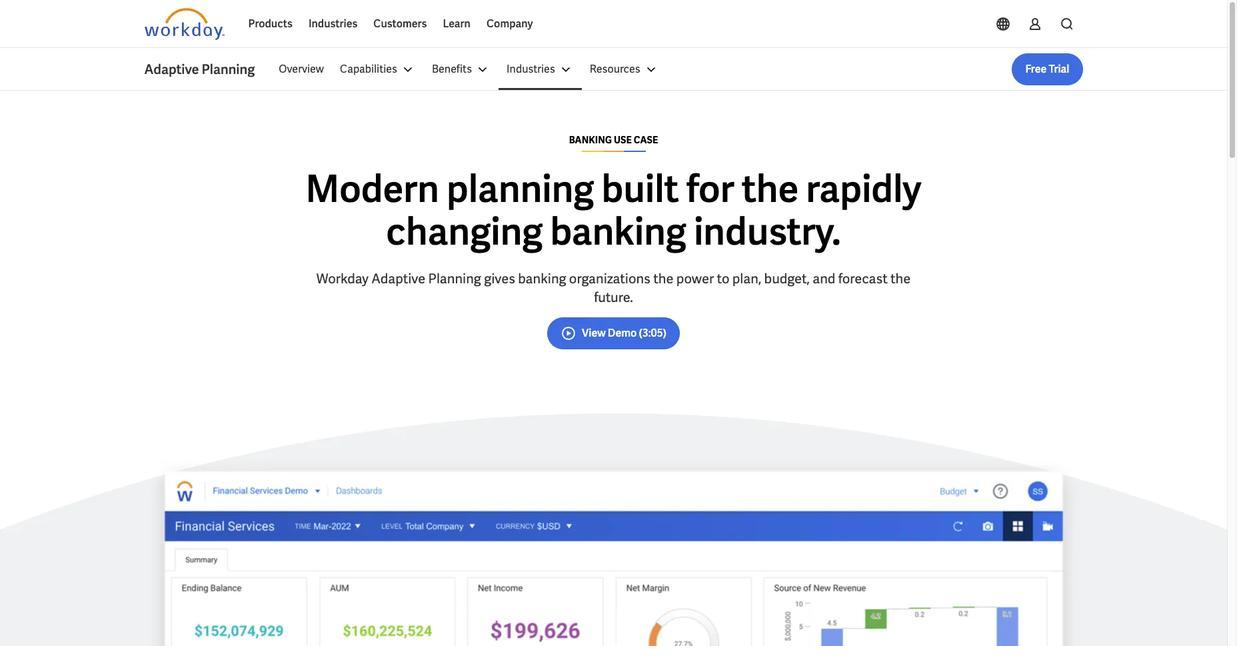 Task type: describe. For each thing, give the bounding box(es) containing it.
budget,
[[765, 270, 810, 287]]

benefits button
[[424, 53, 499, 85]]

0 horizontal spatial the
[[654, 270, 674, 287]]

free trial link
[[1013, 53, 1084, 85]]

trial
[[1050, 62, 1070, 76]]

view demo (3:05)
[[582, 326, 667, 340]]

modern planning built for the rapidly changing banking industry.
[[306, 165, 922, 256]]

banking inside modern planning built for the rapidly changing banking industry.
[[551, 207, 687, 256]]

learn
[[443, 17, 471, 31]]

power
[[677, 270, 715, 287]]

plan,
[[733, 270, 762, 287]]

products button
[[240, 8, 301, 40]]

use
[[614, 134, 632, 146]]

workday adaptive planning gives banking organizations the power to plan, budget, and forecast the future.
[[317, 270, 911, 306]]

customers
[[374, 17, 427, 31]]

(3:05)
[[639, 326, 667, 340]]

workday
[[317, 270, 369, 287]]

planning inside "link"
[[202, 61, 255, 78]]

to
[[717, 270, 730, 287]]

rapidly
[[807, 165, 922, 213]]

adaptive planning link
[[144, 60, 271, 79]]

industries inside "menu"
[[507, 62, 555, 76]]

2 horizontal spatial the
[[891, 270, 911, 287]]

view
[[582, 326, 606, 340]]

forecast
[[839, 270, 888, 287]]

for
[[687, 165, 735, 213]]

modern
[[306, 165, 439, 213]]

capabilities button
[[332, 53, 424, 85]]

banking use case
[[569, 134, 659, 146]]

0 horizontal spatial industries button
[[301, 8, 366, 40]]

changing
[[386, 207, 543, 256]]

company
[[487, 17, 533, 31]]

company button
[[479, 8, 541, 40]]

benefits
[[432, 62, 472, 76]]



Task type: vqa. For each thing, say whether or not it's contained in the screenshot.
DEVELOPMENT.
no



Task type: locate. For each thing, give the bounding box(es) containing it.
1 horizontal spatial industries button
[[499, 53, 582, 85]]

list
[[271, 53, 1084, 85]]

menu
[[271, 53, 667, 85]]

capabilities
[[340, 62, 398, 76]]

gives
[[484, 270, 516, 287]]

planning left the gives
[[429, 270, 481, 287]]

1 horizontal spatial adaptive
[[372, 270, 426, 287]]

industries button
[[301, 8, 366, 40], [499, 53, 582, 85]]

resources button
[[582, 53, 667, 85]]

0 horizontal spatial adaptive
[[144, 61, 199, 78]]

industries button down company dropdown button
[[499, 53, 582, 85]]

banking
[[551, 207, 687, 256], [518, 270, 567, 287]]

resources
[[590, 62, 641, 76]]

list containing overview
[[271, 53, 1084, 85]]

industries down company dropdown button
[[507, 62, 555, 76]]

planning inside workday adaptive planning gives banking organizations the power to plan, budget, and forecast the future.
[[429, 270, 481, 287]]

0 vertical spatial planning
[[202, 61, 255, 78]]

1 horizontal spatial planning
[[429, 270, 481, 287]]

industries up overview
[[309, 17, 358, 31]]

future.
[[595, 289, 633, 306]]

0 horizontal spatial industries
[[309, 17, 358, 31]]

organizations
[[570, 270, 651, 287]]

industry.
[[694, 207, 842, 256]]

0 vertical spatial adaptive
[[144, 61, 199, 78]]

banking inside workday adaptive planning gives banking organizations the power to plan, budget, and forecast the future.
[[518, 270, 567, 287]]

adaptive inside workday adaptive planning gives banking organizations the power to plan, budget, and forecast the future.
[[372, 270, 426, 287]]

learn button
[[435, 8, 479, 40]]

the
[[742, 165, 799, 213], [654, 270, 674, 287], [891, 270, 911, 287]]

demo
[[608, 326, 637, 340]]

planning
[[202, 61, 255, 78], [429, 270, 481, 287]]

1 vertical spatial adaptive
[[372, 270, 426, 287]]

1 vertical spatial planning
[[429, 270, 481, 287]]

banking up organizations
[[551, 207, 687, 256]]

planning
[[447, 165, 595, 213]]

customers button
[[366, 8, 435, 40]]

overview link
[[271, 53, 332, 85]]

0 vertical spatial industries
[[309, 17, 358, 31]]

the inside modern planning built for the rapidly changing banking industry.
[[742, 165, 799, 213]]

0 horizontal spatial planning
[[202, 61, 255, 78]]

1 vertical spatial banking
[[518, 270, 567, 287]]

and
[[813, 270, 836, 287]]

industries
[[309, 17, 358, 31], [507, 62, 555, 76]]

0 vertical spatial banking
[[551, 207, 687, 256]]

adaptive planning
[[144, 61, 255, 78]]

banking right the gives
[[518, 270, 567, 287]]

adaptive right workday
[[372, 270, 426, 287]]

view demo (3:05) link
[[548, 317, 680, 350]]

the left power
[[654, 270, 674, 287]]

go to the homepage image
[[144, 8, 224, 40]]

1 vertical spatial industries
[[507, 62, 555, 76]]

free trial
[[1026, 62, 1070, 76]]

the right for
[[742, 165, 799, 213]]

adaptive down go to the homepage image
[[144, 61, 199, 78]]

planning down products dropdown button
[[202, 61, 255, 78]]

built
[[602, 165, 679, 213]]

menu containing overview
[[271, 53, 667, 85]]

banking
[[569, 134, 612, 146]]

free
[[1026, 62, 1047, 76]]

adaptive inside "link"
[[144, 61, 199, 78]]

0 vertical spatial industries button
[[301, 8, 366, 40]]

1 horizontal spatial industries
[[507, 62, 555, 76]]

1 vertical spatial industries button
[[499, 53, 582, 85]]

overview
[[279, 62, 324, 76]]

adaptive
[[144, 61, 199, 78], [372, 270, 426, 287]]

case
[[634, 134, 659, 146]]

industries button up overview
[[301, 8, 366, 40]]

the right forecast
[[891, 270, 911, 287]]

1 horizontal spatial the
[[742, 165, 799, 213]]

workday enterprise planning financial services summary dashboard for banking. image
[[144, 456, 1084, 646]]

products
[[248, 17, 293, 31]]



